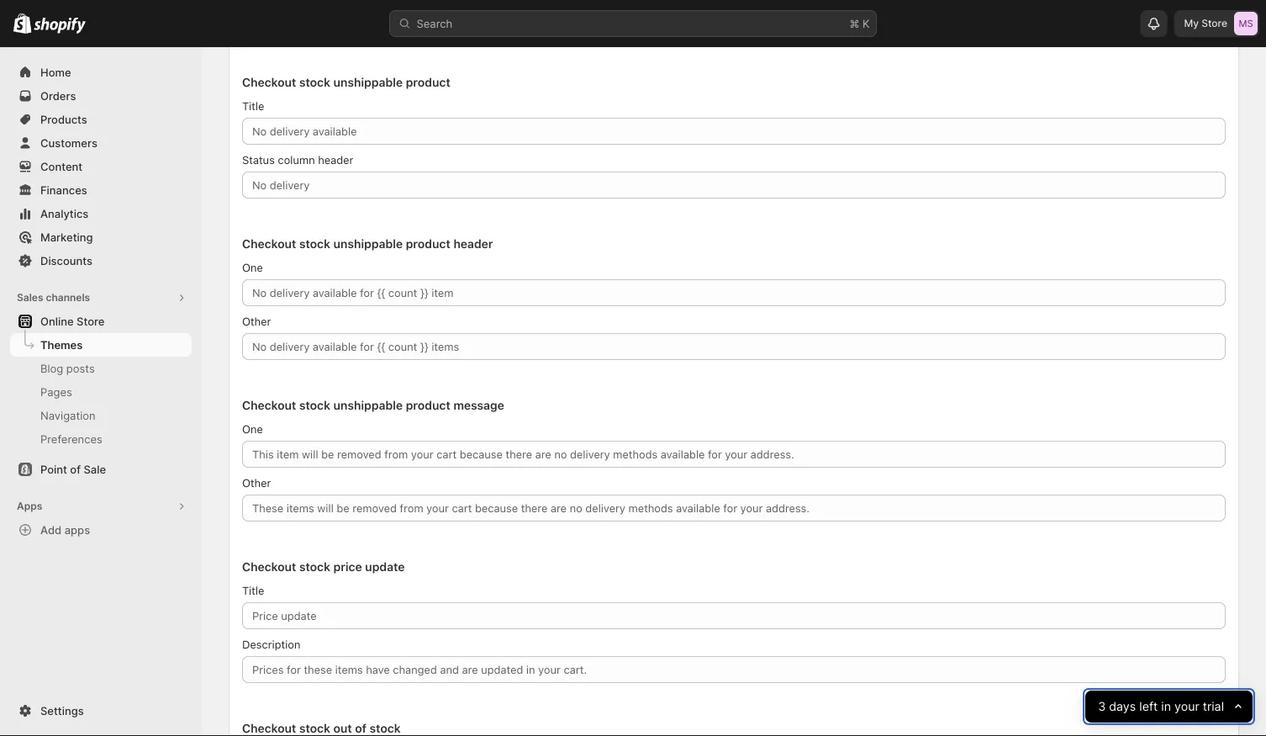 Task type: vqa. For each thing, say whether or not it's contained in the screenshot.
Add Apps button
yes



Task type: describe. For each thing, give the bounding box(es) containing it.
apps
[[65, 523, 90, 536]]

finances
[[40, 183, 87, 196]]

settings link
[[10, 699, 192, 723]]

store for online store
[[77, 315, 105, 328]]

blog
[[40, 362, 63, 375]]

marketing link
[[10, 225, 192, 249]]

sales channels button
[[10, 286, 192, 310]]

discounts link
[[10, 249, 192, 273]]

home link
[[10, 61, 192, 84]]

add apps
[[40, 523, 90, 536]]

customers link
[[10, 131, 192, 155]]

posts
[[66, 362, 95, 375]]

in
[[1162, 699, 1172, 714]]

products link
[[10, 108, 192, 131]]

your
[[1175, 699, 1200, 714]]

search
[[417, 17, 453, 30]]

apps
[[17, 500, 42, 512]]

analytics link
[[10, 202, 192, 225]]

preferences link
[[10, 427, 192, 451]]

home
[[40, 66, 71, 79]]

point of sale link
[[10, 458, 192, 481]]

point of sale button
[[0, 458, 202, 481]]

themes
[[40, 338, 83, 351]]

online store
[[40, 315, 105, 328]]

of
[[70, 463, 81, 476]]

navigation link
[[10, 404, 192, 427]]

1 horizontal spatial shopify image
[[34, 17, 86, 34]]

k
[[863, 17, 870, 30]]

finances link
[[10, 178, 192, 202]]

point
[[40, 463, 67, 476]]

add apps button
[[10, 518, 192, 542]]

preferences
[[40, 432, 102, 445]]

add
[[40, 523, 62, 536]]



Task type: locate. For each thing, give the bounding box(es) containing it.
0 vertical spatial store
[[1202, 17, 1228, 29]]

analytics
[[40, 207, 89, 220]]

store right my
[[1202, 17, 1228, 29]]

settings
[[40, 704, 84, 717]]

channels
[[46, 291, 90, 304]]

blog posts
[[40, 362, 95, 375]]

online
[[40, 315, 74, 328]]

left
[[1140, 699, 1158, 714]]

navigation
[[40, 409, 96, 422]]

customers
[[40, 136, 98, 149]]

discounts
[[40, 254, 93, 267]]

pages
[[40, 385, 72, 398]]

0 horizontal spatial store
[[77, 315, 105, 328]]

content link
[[10, 155, 192, 178]]

store for my store
[[1202, 17, 1228, 29]]

themes link
[[10, 333, 192, 357]]

orders
[[40, 89, 76, 102]]

point of sale
[[40, 463, 106, 476]]

my
[[1185, 17, 1200, 29]]

marketing
[[40, 230, 93, 244]]

apps button
[[10, 495, 192, 518]]

my store image
[[1235, 12, 1258, 35]]

sales channels
[[17, 291, 90, 304]]

0 horizontal spatial shopify image
[[13, 13, 31, 33]]

orders link
[[10, 84, 192, 108]]

sales
[[17, 291, 43, 304]]

days
[[1110, 699, 1137, 714]]

trial
[[1203, 699, 1225, 714]]

3 days left in your trial
[[1099, 699, 1225, 714]]

sale
[[84, 463, 106, 476]]

products
[[40, 113, 87, 126]]

⌘ k
[[850, 17, 870, 30]]

3
[[1099, 699, 1106, 714]]

my store
[[1185, 17, 1228, 29]]

3 days left in your trial button
[[1086, 691, 1253, 723]]

⌘
[[850, 17, 860, 30]]

1 horizontal spatial store
[[1202, 17, 1228, 29]]

1 vertical spatial store
[[77, 315, 105, 328]]

store down sales channels button
[[77, 315, 105, 328]]

content
[[40, 160, 83, 173]]

shopify image
[[13, 13, 31, 33], [34, 17, 86, 34]]

store
[[1202, 17, 1228, 29], [77, 315, 105, 328]]

online store link
[[10, 310, 192, 333]]

pages link
[[10, 380, 192, 404]]

blog posts link
[[10, 357, 192, 380]]



